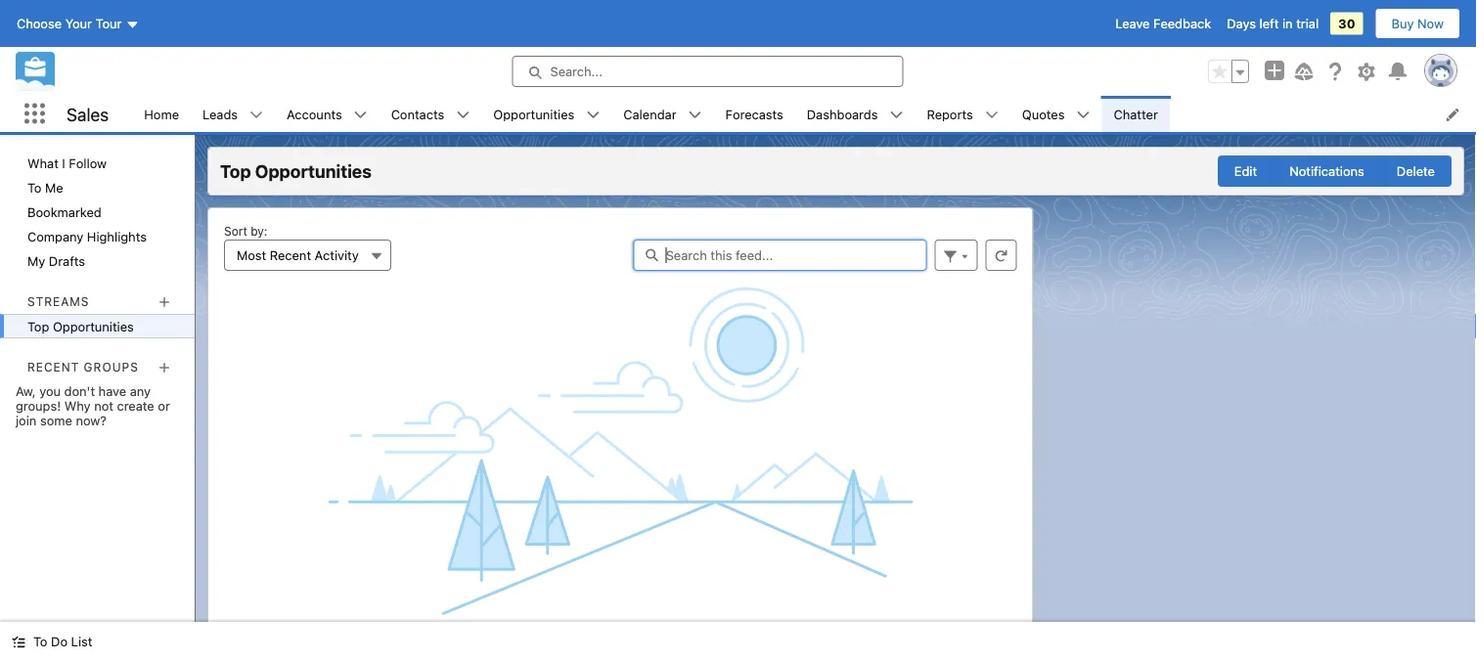 Task type: locate. For each thing, give the bounding box(es) containing it.
1 vertical spatial opportunities
[[255, 161, 372, 182]]

opportunities link
[[482, 96, 586, 132]]

reports list item
[[915, 96, 1010, 132]]

recent
[[270, 248, 311, 263], [27, 360, 79, 374]]

text default image right leads
[[250, 108, 263, 122]]

why not create or join some now?
[[16, 398, 170, 428]]

1 vertical spatial group
[[1218, 156, 1452, 187]]

forecasts
[[725, 107, 783, 121]]

accounts
[[287, 107, 342, 121]]

top down leads list item
[[220, 161, 251, 182]]

1 horizontal spatial top
[[220, 161, 251, 182]]

text default image right the contacts
[[456, 108, 470, 122]]

1 text default image from the left
[[354, 108, 367, 122]]

0 horizontal spatial top
[[27, 319, 49, 334]]

do
[[51, 634, 68, 649]]

opportunities up recent groups link
[[53, 319, 134, 334]]

edit button
[[1218, 156, 1274, 187]]

my
[[27, 253, 45, 268]]

top opportunities link
[[0, 314, 195, 339]]

to do list
[[33, 634, 92, 649]]

buy now
[[1392, 16, 1444, 31]]

quotes list item
[[1010, 96, 1102, 132]]

to left me
[[27, 180, 42, 195]]

text default image inside accounts list item
[[354, 108, 367, 122]]

text default image for quotes
[[1077, 108, 1090, 122]]

in
[[1282, 16, 1293, 31]]

1 vertical spatial recent
[[27, 360, 79, 374]]

streams
[[27, 294, 89, 308]]

opportunities down the search...
[[493, 107, 574, 121]]

3 text default image from the left
[[890, 108, 903, 122]]

group containing edit
[[1218, 156, 1452, 187]]

0 vertical spatial top opportunities
[[220, 161, 372, 182]]

contacts list item
[[379, 96, 482, 132]]

text default image inside contacts list item
[[456, 108, 470, 122]]

follow
[[69, 156, 107, 170]]

1 horizontal spatial recent
[[270, 248, 311, 263]]

list
[[71, 634, 92, 649]]

now
[[1418, 16, 1444, 31]]

trial
[[1296, 16, 1319, 31]]

2 text default image from the left
[[688, 108, 702, 122]]

text default image inside to do list button
[[12, 635, 25, 649]]

top opportunities
[[220, 161, 372, 182], [27, 319, 134, 334]]

chatter link
[[1102, 96, 1170, 132]]

opportunities list item
[[482, 96, 612, 132]]

aw,
[[16, 384, 36, 398]]

search...
[[550, 64, 603, 79]]

text default image left do
[[12, 635, 25, 649]]

recent up you
[[27, 360, 79, 374]]

top
[[220, 161, 251, 182], [27, 319, 49, 334]]

group
[[1208, 60, 1249, 83], [1218, 156, 1452, 187]]

calendar link
[[612, 96, 688, 132]]

status
[[216, 616, 1025, 661]]

leads link
[[191, 96, 250, 132]]

opportunities
[[493, 107, 574, 121], [255, 161, 372, 182], [53, 319, 134, 334]]

most
[[237, 248, 266, 263]]

to
[[27, 180, 42, 195], [33, 634, 47, 649]]

text default image inside reports list item
[[985, 108, 999, 122]]

text default image inside leads list item
[[250, 108, 263, 122]]

1 horizontal spatial opportunities
[[255, 161, 372, 182]]

any
[[130, 384, 151, 398]]

left
[[1260, 16, 1279, 31]]

top opportunities down accounts link
[[220, 161, 372, 182]]

some
[[40, 413, 72, 428]]

1 vertical spatial top
[[27, 319, 49, 334]]

text default image left reports
[[890, 108, 903, 122]]

text default image for dashboards
[[890, 108, 903, 122]]

text default image down the search...
[[586, 108, 600, 122]]

text default image right reports
[[985, 108, 999, 122]]

leads list item
[[191, 96, 275, 132]]

0 vertical spatial recent
[[270, 248, 311, 263]]

leads
[[203, 107, 238, 121]]

Sort by: button
[[224, 240, 391, 271]]

1 horizontal spatial text default image
[[688, 108, 702, 122]]

opportunities down accounts on the left top of the page
[[255, 161, 372, 182]]

to left do
[[33, 634, 47, 649]]

text default image inside dashboards 'list item'
[[890, 108, 903, 122]]

text default image inside opportunities list item
[[586, 108, 600, 122]]

text default image
[[354, 108, 367, 122], [688, 108, 702, 122], [890, 108, 903, 122]]

create
[[117, 398, 154, 413]]

accounts link
[[275, 96, 354, 132]]

bookmarked link
[[0, 200, 195, 224]]

feedback
[[1153, 16, 1211, 31]]

recent right most
[[270, 248, 311, 263]]

list
[[132, 96, 1476, 132]]

2 horizontal spatial text default image
[[890, 108, 903, 122]]

text default image inside quotes list item
[[1077, 108, 1090, 122]]

buy
[[1392, 16, 1414, 31]]

streams link
[[27, 294, 89, 308]]

text default image right the "calendar"
[[688, 108, 702, 122]]

top opportunities down "streams" "link"
[[27, 319, 134, 334]]

text default image
[[250, 108, 263, 122], [456, 108, 470, 122], [586, 108, 600, 122], [985, 108, 999, 122], [1077, 108, 1090, 122], [12, 635, 25, 649]]

2 horizontal spatial opportunities
[[493, 107, 574, 121]]

text default image inside calendar list item
[[688, 108, 702, 122]]

drafts
[[49, 253, 85, 268]]

0 vertical spatial to
[[27, 180, 42, 195]]

0 horizontal spatial text default image
[[354, 108, 367, 122]]

forecasts link
[[714, 96, 795, 132]]

to do list button
[[0, 622, 104, 661]]

1 vertical spatial to
[[33, 634, 47, 649]]

have
[[98, 384, 126, 398]]

top down streams at top left
[[27, 319, 49, 334]]

list containing home
[[132, 96, 1476, 132]]

join
[[16, 413, 37, 428]]

0 vertical spatial opportunities
[[493, 107, 574, 121]]

1 vertical spatial top opportunities
[[27, 319, 134, 334]]

text default image right quotes
[[1077, 108, 1090, 122]]

text default image right accounts on the left top of the page
[[354, 108, 367, 122]]

2 vertical spatial opportunities
[[53, 319, 134, 334]]

leave feedback
[[1115, 16, 1211, 31]]

recent groups
[[27, 360, 139, 374]]

0 horizontal spatial top opportunities
[[27, 319, 134, 334]]

i
[[62, 156, 65, 170]]

activity
[[315, 248, 359, 263]]

quotes
[[1022, 107, 1065, 121]]

sales
[[67, 103, 109, 124]]

company highlights link
[[0, 224, 195, 248]]

choose
[[17, 16, 62, 31]]

recent inside button
[[270, 248, 311, 263]]

groups
[[84, 360, 139, 374]]



Task type: vqa. For each thing, say whether or not it's contained in the screenshot.
cell related to Sales Manager Dashboard
no



Task type: describe. For each thing, give the bounding box(es) containing it.
opportunities inside 'link'
[[493, 107, 574, 121]]

home
[[144, 107, 179, 121]]

leave feedback link
[[1115, 16, 1211, 31]]

to inside to do list button
[[33, 634, 47, 649]]

notifications
[[1289, 164, 1364, 179]]

sort
[[224, 224, 247, 238]]

bookmarked
[[27, 204, 102, 219]]

text default image for reports
[[985, 108, 999, 122]]

by:
[[251, 224, 267, 238]]

buy now button
[[1375, 8, 1461, 39]]

to me link
[[0, 175, 195, 200]]

what
[[27, 156, 59, 170]]

why
[[64, 398, 91, 413]]

reports link
[[915, 96, 985, 132]]

what i follow link
[[0, 151, 195, 175]]

contacts
[[391, 107, 444, 121]]

text default image for opportunities
[[586, 108, 600, 122]]

30
[[1338, 16, 1355, 31]]

0 horizontal spatial recent
[[27, 360, 79, 374]]

0 vertical spatial top
[[220, 161, 251, 182]]

groups!
[[16, 398, 61, 413]]

accounts list item
[[275, 96, 379, 132]]

choose your tour button
[[16, 8, 140, 39]]

choose your tour
[[17, 16, 122, 31]]

text default image for contacts
[[456, 108, 470, 122]]

1 horizontal spatial top opportunities
[[220, 161, 372, 182]]

sort by:
[[224, 224, 267, 238]]

me
[[45, 180, 63, 195]]

leave
[[1115, 16, 1150, 31]]

home link
[[132, 96, 191, 132]]

text default image for accounts
[[354, 108, 367, 122]]

you
[[39, 384, 61, 398]]

calendar
[[623, 107, 677, 121]]

calendar list item
[[612, 96, 714, 132]]

what i follow to me bookmarked company highlights my drafts
[[27, 156, 147, 268]]

dashboards
[[807, 107, 878, 121]]

delete button
[[1380, 156, 1452, 187]]

Search this feed... search field
[[634, 240, 927, 271]]

text default image for calendar
[[688, 108, 702, 122]]

delete
[[1397, 164, 1435, 179]]

or
[[158, 398, 170, 413]]

text default image for leads
[[250, 108, 263, 122]]

aw, you don't have any groups!
[[16, 384, 151, 413]]

company
[[27, 229, 83, 244]]

reports
[[927, 107, 973, 121]]

0 vertical spatial group
[[1208, 60, 1249, 83]]

don't
[[64, 384, 95, 398]]

chatter
[[1114, 107, 1158, 121]]

search... button
[[512, 56, 903, 87]]

notifications button
[[1273, 156, 1381, 187]]

now?
[[76, 413, 107, 428]]

my drafts link
[[0, 248, 195, 273]]

dashboards list item
[[795, 96, 915, 132]]

recent groups link
[[27, 360, 139, 374]]

your
[[65, 16, 92, 31]]

tour
[[95, 16, 122, 31]]

most recent activity
[[237, 248, 359, 263]]

not
[[94, 398, 113, 413]]

highlights
[[87, 229, 147, 244]]

days
[[1227, 16, 1256, 31]]

dashboards link
[[795, 96, 890, 132]]

contacts link
[[379, 96, 456, 132]]

0 horizontal spatial opportunities
[[53, 319, 134, 334]]

days left in trial
[[1227, 16, 1319, 31]]

edit
[[1234, 164, 1257, 179]]

quotes link
[[1010, 96, 1077, 132]]

to inside what i follow to me bookmarked company highlights my drafts
[[27, 180, 42, 195]]



